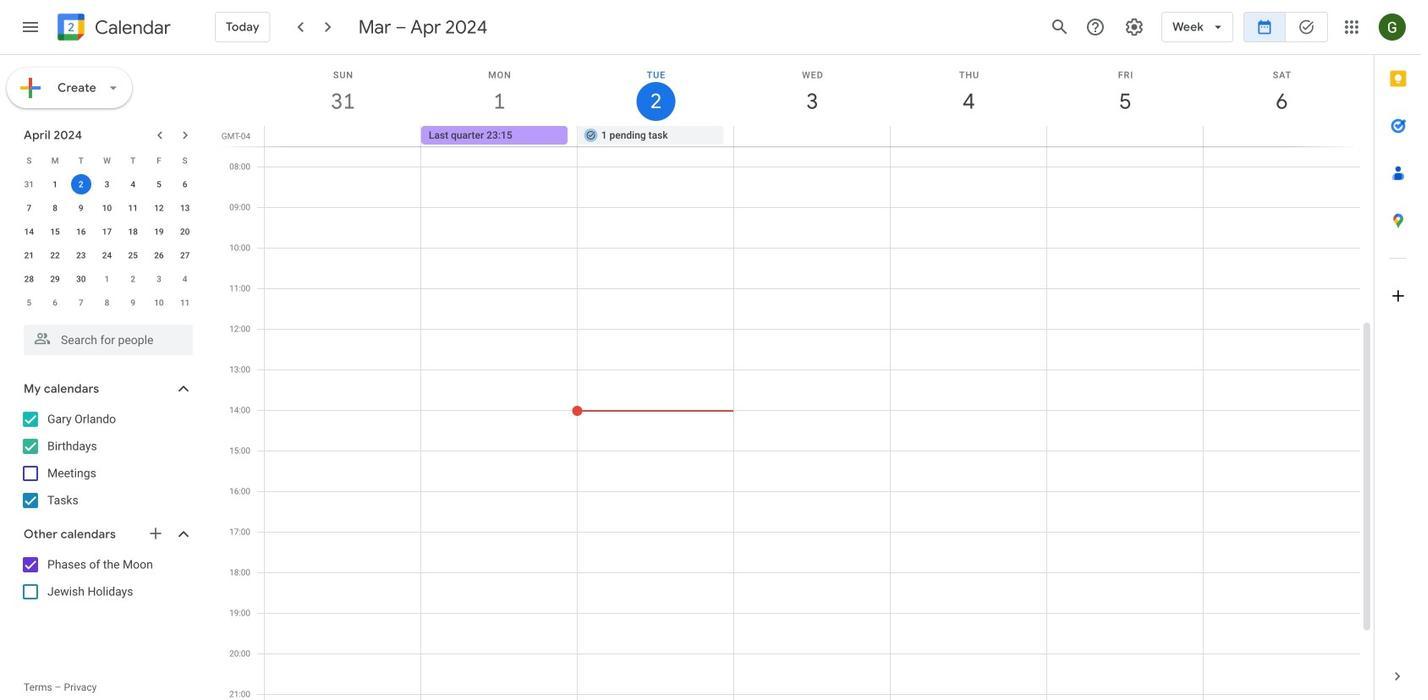 Task type: locate. For each thing, give the bounding box(es) containing it.
7 element
[[19, 198, 39, 218]]

may 6 element
[[45, 293, 65, 313]]

settings menu image
[[1125, 17, 1145, 37]]

10 element
[[97, 198, 117, 218]]

add other calendars image
[[147, 525, 164, 542]]

5 element
[[149, 174, 169, 195]]

21 element
[[19, 245, 39, 266]]

19 element
[[149, 222, 169, 242]]

24 element
[[97, 245, 117, 266]]

27 element
[[175, 245, 195, 266]]

None search field
[[0, 318, 210, 355]]

heading inside calendar element
[[91, 17, 171, 38]]

30 element
[[71, 269, 91, 289]]

grid
[[217, 55, 1374, 701]]

cell
[[265, 126, 421, 146], [734, 126, 890, 146], [890, 126, 1047, 146], [1047, 126, 1203, 146], [1203, 126, 1360, 146], [68, 173, 94, 196]]

heading
[[91, 17, 171, 38]]

may 2 element
[[123, 269, 143, 289]]

tab list
[[1375, 55, 1421, 653]]

may 9 element
[[123, 293, 143, 313]]

row
[[257, 126, 1374, 146], [16, 149, 198, 173], [16, 173, 198, 196], [16, 196, 198, 220], [16, 220, 198, 244], [16, 244, 198, 267], [16, 267, 198, 291], [16, 291, 198, 315]]

march 31 element
[[19, 174, 39, 195]]

15 element
[[45, 222, 65, 242]]

calendar element
[[54, 10, 171, 47]]

row group
[[16, 173, 198, 315]]

may 10 element
[[149, 293, 169, 313]]

other calendars list
[[3, 552, 210, 606]]

cell inside april 2024 grid
[[68, 173, 94, 196]]

may 3 element
[[149, 269, 169, 289]]



Task type: vqa. For each thing, say whether or not it's contained in the screenshot.
THE 30 element on the top
yes



Task type: describe. For each thing, give the bounding box(es) containing it.
25 element
[[123, 245, 143, 266]]

1 element
[[45, 174, 65, 195]]

may 5 element
[[19, 293, 39, 313]]

9 element
[[71, 198, 91, 218]]

may 11 element
[[175, 293, 195, 313]]

3 element
[[97, 174, 117, 195]]

20 element
[[175, 222, 195, 242]]

11 element
[[123, 198, 143, 218]]

17 element
[[97, 222, 117, 242]]

23 element
[[71, 245, 91, 266]]

22 element
[[45, 245, 65, 266]]

29 element
[[45, 269, 65, 289]]

28 element
[[19, 269, 39, 289]]

main drawer image
[[20, 17, 41, 37]]

april 2024 grid
[[16, 149, 198, 315]]

13 element
[[175, 198, 195, 218]]

14 element
[[19, 222, 39, 242]]

Search for people text field
[[34, 325, 183, 355]]

8 element
[[45, 198, 65, 218]]

16 element
[[71, 222, 91, 242]]

may 1 element
[[97, 269, 117, 289]]

2, today element
[[71, 174, 91, 195]]

4 element
[[123, 174, 143, 195]]

26 element
[[149, 245, 169, 266]]

18 element
[[123, 222, 143, 242]]

my calendars list
[[3, 406, 210, 514]]

may 8 element
[[97, 293, 117, 313]]

may 4 element
[[175, 269, 195, 289]]

6 element
[[175, 174, 195, 195]]

may 7 element
[[71, 293, 91, 313]]

12 element
[[149, 198, 169, 218]]



